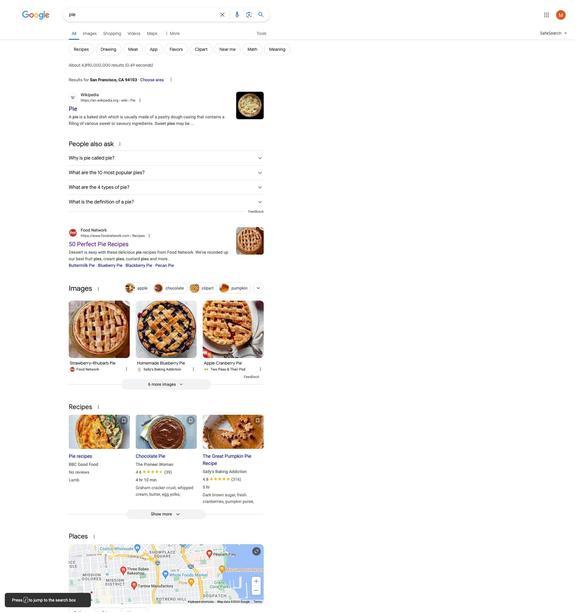Task type: vqa. For each thing, say whether or not it's contained in the screenshot.
Map of pie 'image'
yes



Task type: locate. For each thing, give the bounding box(es) containing it.
None text field
[[118, 98, 135, 103], [129, 234, 145, 238], [118, 98, 135, 103], [129, 234, 145, 238]]

navigation
[[0, 26, 575, 59]]

rated 4.6 out of 5, image
[[143, 471, 163, 474]]

heading
[[69, 403, 92, 412], [69, 450, 129, 460], [136, 450, 196, 460], [203, 450, 263, 468]]

map region
[[69, 545, 264, 605]]

apple cranberry pie image
[[203, 301, 264, 358]]

homemade blueberry pie image
[[136, 301, 197, 358]]

search by voice image
[[234, 11, 241, 18]]

None text field
[[81, 98, 135, 103], [81, 233, 145, 239], [81, 98, 135, 103], [81, 233, 145, 239]]

pie from www.foodnetwork.com image
[[236, 227, 264, 255]]

pie from en.wikipedia.org image
[[236, 92, 264, 119]]

strawberry-rhubarb pie image
[[69, 301, 130, 358]]

Search text field
[[69, 11, 215, 19]]

search by image image
[[246, 11, 253, 18]]

None search field
[[0, 7, 270, 22]]



Task type: describe. For each thing, give the bounding box(es) containing it.
google image
[[22, 11, 50, 20]]

map of pie image
[[69, 545, 264, 605]]

rated 4.8 out of 5, image
[[210, 478, 231, 481]]



